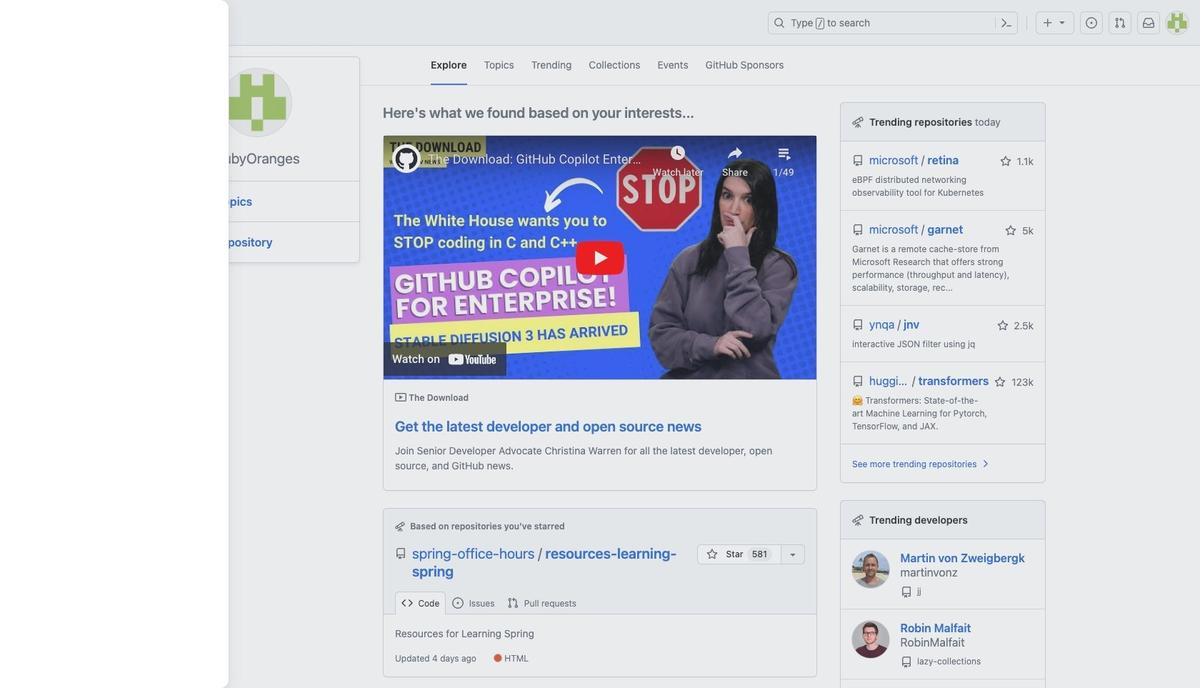 Task type: describe. For each thing, give the bounding box(es) containing it.
video image
[[395, 391, 407, 403]]

plus image
[[1043, 17, 1054, 29]]

1 vertical spatial repo image
[[852, 376, 864, 387]]

1 these results are generated by github computers image from the top
[[852, 116, 864, 128]]

2 vertical spatial repo image
[[901, 587, 912, 598]]

0 vertical spatial star image
[[1000, 156, 1012, 167]]

git pull request image
[[1115, 17, 1126, 29]]

0 vertical spatial star image
[[995, 377, 1006, 388]]

add this repository to a list image
[[787, 549, 799, 560]]

command palette image
[[1001, 17, 1013, 29]]

1 vertical spatial star image
[[1006, 225, 1017, 237]]

repository menu element
[[384, 592, 817, 614]]

2 vertical spatial star image
[[997, 320, 1009, 332]]



Task type: vqa. For each thing, say whether or not it's contained in the screenshot.
chevron right Icon
yes



Task type: locate. For each thing, give the bounding box(es) containing it.
these results are generated by github computers image
[[852, 116, 864, 128], [852, 514, 864, 526]]

0 vertical spatial repo image
[[852, 155, 864, 166]]

chevron right image
[[980, 458, 991, 469]]

triangle down image
[[1057, 16, 1068, 28]]

issue opened image
[[1086, 17, 1098, 29]]

2 these results are generated by github computers image from the top
[[852, 514, 864, 526]]

0 vertical spatial these results are generated by github computers element
[[852, 114, 864, 129]]

this recommendation was generated by github computers element
[[395, 521, 410, 532]]

star image
[[995, 377, 1006, 388], [707, 549, 718, 560]]

1 vertical spatial these results are generated by github computers image
[[852, 514, 864, 526]]

repo image
[[852, 155, 864, 166], [852, 376, 864, 387], [901, 587, 912, 598]]

repo image
[[852, 224, 864, 236], [852, 319, 864, 331], [395, 548, 407, 559], [901, 657, 912, 668]]

1 horizontal spatial star image
[[995, 377, 1006, 388]]

0 vertical spatial these results are generated by github computers image
[[852, 116, 864, 128]]

1 vertical spatial these results are generated by github computers element
[[852, 512, 864, 527]]

1 vertical spatial star image
[[707, 549, 718, 560]]

581 users starred this repository element
[[747, 547, 772, 562]]

1 these results are generated by github computers element from the top
[[852, 114, 864, 129]]

these results are generated by github computers element
[[852, 114, 864, 129], [852, 512, 864, 527]]

this recommendation was generated by github computers image
[[395, 522, 405, 532]]

star image
[[1000, 156, 1012, 167], [1006, 225, 1017, 237], [997, 320, 1009, 332]]

0 horizontal spatial star image
[[707, 549, 718, 560]]

2 these results are generated by github computers element from the top
[[852, 512, 864, 527]]

notifications image
[[1143, 17, 1155, 29]]



